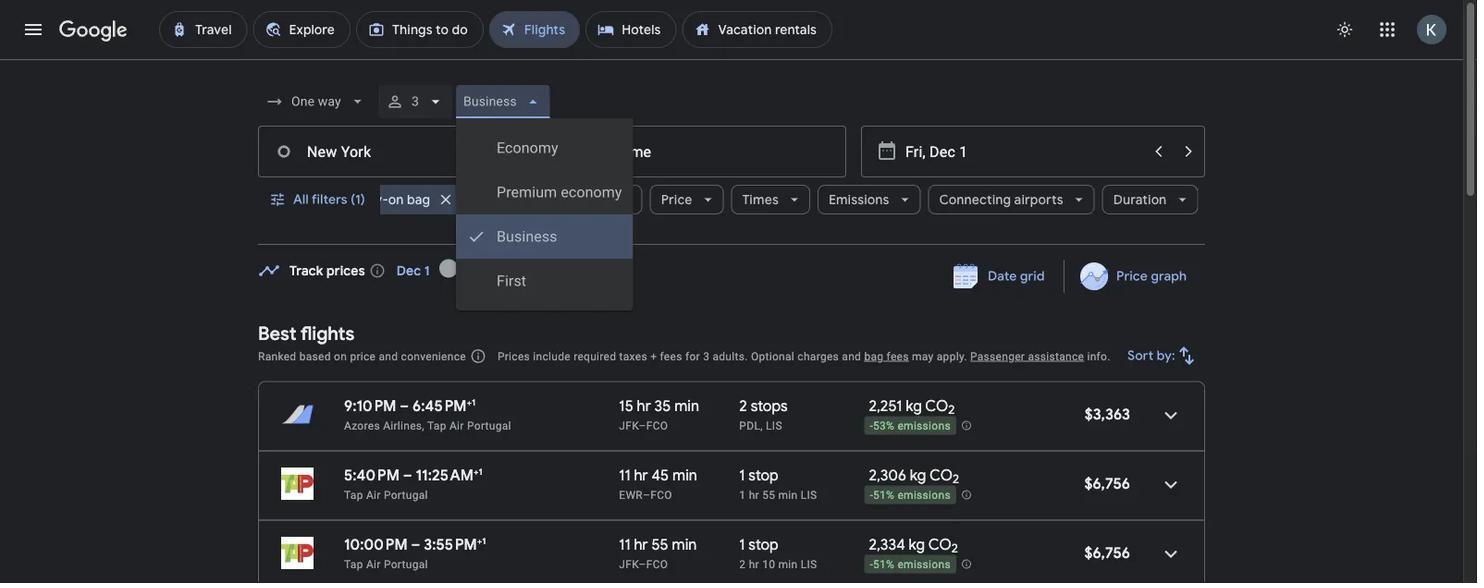 Task type: locate. For each thing, give the bounding box(es) containing it.
swap origin and destination. image
[[541, 141, 563, 163]]

and right price
[[379, 350, 398, 363]]

lis inside 1 stop 1 hr 55 min lis
[[801, 489, 817, 502]]

option up 'include'
[[456, 259, 633, 303]]

0 vertical spatial -
[[870, 420, 873, 433]]

air down 5:40 pm
[[366, 489, 381, 502]]

-
[[870, 420, 873, 433], [870, 490, 873, 502], [870, 559, 873, 572]]

1 vertical spatial tap
[[344, 489, 363, 502]]

+ down arrival time: 11:25 am on  saturday, december 2. text box
[[477, 536, 482, 547]]

11 inside '11 hr 45 min ewr – fco'
[[619, 466, 631, 485]]

None text field
[[258, 126, 549, 178], [556, 126, 846, 178], [258, 126, 549, 178], [556, 126, 846, 178]]

1 vertical spatial $6,756
[[1084, 544, 1130, 563]]

– down "total duration 15 hr 35 min." element
[[639, 419, 646, 432]]

co inside 2,306 kg co 2
[[930, 466, 953, 485]]

51% down 2,334
[[873, 559, 895, 572]]

2 1 stop flight. element from the top
[[739, 536, 779, 557]]

2 vertical spatial tap
[[344, 558, 363, 571]]

passenger
[[970, 350, 1025, 363]]

flight details. leaves newark liberty international airport at 5:40 pm on friday, december 1 and arrives at leonardo da vinci–fiumicino airport at 11:25 am on saturday, december 2. image
[[1149, 463, 1193, 507]]

0 horizontal spatial 55
[[652, 536, 669, 555]]

2 right 2,306
[[953, 472, 959, 488]]

2 up pdl
[[739, 397, 747, 416]]

0 vertical spatial kg
[[906, 397, 922, 416]]

jfk down 15 at the bottom left
[[619, 419, 639, 432]]

- down 2,334
[[870, 559, 873, 572]]

1 emissions from the top
[[898, 420, 951, 433]]

bag right carry-
[[407, 191, 430, 208]]

price inside button
[[1116, 268, 1148, 285]]

pdl
[[739, 419, 760, 432]]

air down the arrival time: 6:45 pm on  saturday, december 2. text field
[[450, 419, 464, 432]]

2 51% from the top
[[873, 559, 895, 572]]

kg
[[906, 397, 922, 416], [910, 466, 926, 485], [909, 536, 925, 555]]

2 vertical spatial portugal
[[384, 558, 428, 571]]

1 and from the left
[[379, 350, 398, 363]]

1 horizontal spatial and
[[842, 350, 861, 363]]

55 down '11 hr 45 min ewr – fco'
[[652, 536, 669, 555]]

air
[[450, 419, 464, 432], [366, 489, 381, 502], [366, 558, 381, 571]]

portugal for 3:55 pm
[[384, 558, 428, 571]]

55 inside the 11 hr 55 min jfk – fco
[[652, 536, 669, 555]]

1 vertical spatial tap air portugal
[[344, 558, 428, 571]]

assistance
[[1028, 350, 1084, 363]]

bag inside popup button
[[407, 191, 430, 208]]

11 hr 55 min jfk – fco
[[619, 536, 697, 571]]

4 option from the top
[[456, 259, 633, 303]]

total duration 15 hr 35 min. element
[[619, 397, 739, 419]]

stop inside the 1 stop 2 hr 10 min lis
[[749, 536, 779, 555]]

min for 11 hr 55 min
[[672, 536, 697, 555]]

2 vertical spatial co
[[928, 536, 952, 555]]

co up '-53% emissions'
[[925, 397, 948, 416]]

kg for 2,334
[[909, 536, 925, 555]]

lis up the 1 stop 2 hr 10 min lis
[[801, 489, 817, 502]]

11 inside the 11 hr 55 min jfk – fco
[[619, 536, 631, 555]]

min for 15 hr 35 min
[[674, 397, 699, 416]]

1 carry-on bag
[[341, 191, 430, 208]]

co for 2,306
[[930, 466, 953, 485]]

fco inside the 15 hr 35 min jfk – fco
[[646, 419, 668, 432]]

0 vertical spatial co
[[925, 397, 948, 416]]

1 right 3:55 pm
[[482, 536, 486, 547]]

11 for 11 hr 55 min
[[619, 536, 631, 555]]

- down 2,306
[[870, 490, 873, 502]]

$6,756 left flight details. leaves newark liberty international airport at 5:40 pm on friday, december 1 and arrives at leonardo da vinci–fiumicino airport at 11:25 am on saturday, december 2. image
[[1084, 475, 1130, 493]]

2 vertical spatial -
[[870, 559, 873, 572]]

air down "10:00 pm"
[[366, 558, 381, 571]]

11
[[619, 466, 631, 485], [619, 536, 631, 555]]

2 left 10
[[739, 558, 746, 571]]

min inside the 1 stop 2 hr 10 min lis
[[778, 558, 798, 571]]

lis inside the 1 stop 2 hr 10 min lis
[[801, 558, 817, 571]]

jfk inside the 15 hr 35 min jfk – fco
[[619, 419, 639, 432]]

min inside 1 stop 1 hr 55 min lis
[[778, 489, 798, 502]]

0 horizontal spatial and
[[379, 350, 398, 363]]

45
[[652, 466, 669, 485]]

- for 2,306
[[870, 490, 873, 502]]

connecting airports
[[939, 191, 1063, 208]]

2 inside 2 stops pdl , lis
[[739, 397, 747, 416]]

min
[[674, 397, 699, 416], [672, 466, 697, 485], [778, 489, 798, 502], [672, 536, 697, 555], [778, 558, 798, 571]]

fco for 35
[[646, 419, 668, 432]]

– up airlines,
[[400, 397, 409, 416]]

bag left may on the bottom right
[[864, 350, 884, 363]]

1 right 6:45 pm
[[472, 397, 476, 408]]

1 vertical spatial kg
[[910, 466, 926, 485]]

11 hr 45 min ewr – fco
[[619, 466, 697, 502]]

fees left 'for'
[[660, 350, 682, 363]]

lis right ,
[[766, 419, 782, 432]]

-51% emissions down 2,306 kg co 2
[[870, 490, 951, 502]]

- for 2,251
[[870, 420, 873, 433]]

hr
[[637, 397, 651, 416], [634, 466, 648, 485], [749, 489, 759, 502], [634, 536, 648, 555], [749, 558, 759, 571]]

hr inside the 15 hr 35 min jfk – fco
[[637, 397, 651, 416]]

kg inside 2,251 kg co 2
[[906, 397, 922, 416]]

- down 2,251
[[870, 420, 873, 433]]

3 - from the top
[[870, 559, 873, 572]]

price left graph
[[1116, 268, 1148, 285]]

1 vertical spatial 3
[[703, 350, 710, 363]]

1 stop flight. element
[[739, 466, 779, 488], [739, 536, 779, 557]]

learn more about tracked prices image
[[369, 263, 386, 279]]

fco down 45
[[650, 489, 672, 502]]

3 button
[[378, 80, 452, 124]]

emissions
[[828, 191, 889, 208]]

graph
[[1151, 268, 1187, 285]]

price
[[661, 191, 692, 208], [1116, 268, 1148, 285]]

fco for 45
[[650, 489, 672, 502]]

Departure time: 5:40 PM. text field
[[344, 466, 399, 485]]

0 vertical spatial 3
[[411, 94, 419, 109]]

2 vertical spatial emissions
[[898, 559, 951, 572]]

1 horizontal spatial fees
[[887, 350, 909, 363]]

tap down 6:45 pm
[[427, 419, 446, 432]]

dec
[[397, 263, 421, 279]]

1 tap air portugal from the top
[[344, 489, 428, 502]]

1 inside 9:10 pm – 6:45 pm + 1
[[472, 397, 476, 408]]

jfk
[[619, 419, 639, 432], [619, 558, 639, 571]]

1 fees from the left
[[660, 350, 682, 363]]

1 right dec at left top
[[424, 263, 430, 279]]

bag
[[407, 191, 430, 208], [864, 350, 884, 363]]

co right 2,306
[[930, 466, 953, 485]]

connecting
[[939, 191, 1011, 208]]

co
[[925, 397, 948, 416], [930, 466, 953, 485], [928, 536, 952, 555]]

2 vertical spatial kg
[[909, 536, 925, 555]]

0 vertical spatial jfk
[[619, 419, 639, 432]]

kg for 2,306
[[910, 466, 926, 485]]

min inside the 15 hr 35 min jfk – fco
[[674, 397, 699, 416]]

–
[[400, 397, 409, 416], [639, 419, 646, 432], [403, 466, 412, 485], [643, 489, 650, 502], [411, 536, 420, 555], [639, 558, 646, 571]]

Arrival time: 3:55 PM on  Saturday, December 2. text field
[[424, 536, 486, 555]]

1 vertical spatial 51%
[[873, 559, 895, 572]]

2 and from the left
[[842, 350, 861, 363]]

fco down 35
[[646, 419, 668, 432]]

0 vertical spatial 11
[[619, 466, 631, 485]]

2 11 from the top
[[619, 536, 631, 555]]

tap air portugal for 5:40 pm
[[344, 489, 428, 502]]

3:55 pm
[[424, 536, 477, 555]]

35
[[655, 397, 671, 416]]

price right the "airlines" popup button on the top of the page
[[661, 191, 692, 208]]

1 down pdl
[[739, 466, 745, 485]]

– down total duration 11 hr 55 min. element
[[639, 558, 646, 571]]

2 stops flight. element
[[739, 397, 788, 419]]

stop
[[749, 466, 779, 485], [749, 536, 779, 555]]

grid
[[1020, 268, 1045, 285]]

1 stop flight. element down ,
[[739, 466, 779, 488]]

2 up '-53% emissions'
[[948, 403, 955, 418]]

2 inside 2,251 kg co 2
[[948, 403, 955, 418]]

1 right 11:25 am
[[479, 466, 482, 478]]

portugal for 11:25 am
[[384, 489, 428, 502]]

min inside the 11 hr 55 min jfk – fco
[[672, 536, 697, 555]]

– inside '11 hr 45 min ewr – fco'
[[643, 489, 650, 502]]

and
[[379, 350, 398, 363], [842, 350, 861, 363]]

$6,756 left flight details. leaves john f. kennedy international airport at 10:00 pm on friday, december 1 and arrives at leonardo da vinci–fiumicino airport at 3:55 pm on saturday, december 2. image at bottom
[[1084, 544, 1130, 563]]

min right 35
[[674, 397, 699, 416]]

– down the total duration 11 hr 45 min. element
[[643, 489, 650, 502]]

0 vertical spatial stop
[[749, 466, 779, 485]]

1 up layover (1 of 1) is a 2 hr 10 min layover at humberto delgado airport in lisbon. element
[[739, 536, 745, 555]]

1 vertical spatial fco
[[650, 489, 672, 502]]

1 vertical spatial portugal
[[384, 489, 428, 502]]

jfk inside the 11 hr 55 min jfk – fco
[[619, 558, 639, 571]]

5:40 pm – 11:25 am + 1
[[344, 466, 482, 485]]

2 inside 2,306 kg co 2
[[953, 472, 959, 488]]

1 $6,756 from the top
[[1084, 475, 1130, 493]]

1 horizontal spatial 55
[[762, 489, 775, 502]]

option
[[456, 126, 633, 170], [456, 170, 633, 215], [456, 215, 633, 259], [456, 259, 633, 303]]

2 right 2,334
[[952, 541, 958, 557]]

on for based
[[334, 350, 347, 363]]

1 horizontal spatial 3
[[703, 350, 710, 363]]

tap air portugal down 5:40 pm
[[344, 489, 428, 502]]

fco inside the 11 hr 55 min jfk – fco
[[646, 558, 668, 571]]

emissions down 2,306 kg co 2
[[898, 490, 951, 502]]

flight details. leaves john f. kennedy international airport at 9:10 pm on friday, december 1 and arrives at leonardo da vinci–fiumicino airport at 6:45 pm on saturday, december 2. image
[[1149, 394, 1193, 438]]

1 horizontal spatial price
[[1116, 268, 1148, 285]]

1 vertical spatial co
[[930, 466, 953, 485]]

hr left 45
[[634, 466, 648, 485]]

hr down 'ewr'
[[634, 536, 648, 555]]

+ down learn more about ranking image
[[467, 397, 472, 408]]

15
[[619, 397, 633, 416]]

+ right taxes
[[650, 350, 657, 363]]

ranked based on price and convenience
[[258, 350, 466, 363]]

carry-
[[349, 191, 388, 208]]

2 tap air portugal from the top
[[344, 558, 428, 571]]

prices include required taxes + fees for 3 adults. optional charges and bag fees may apply. passenger assistance
[[498, 350, 1084, 363]]

2,306
[[869, 466, 906, 485]]

tap down 5:40 pm
[[344, 489, 363, 502]]

learn more about ranking image
[[470, 348, 486, 365]]

1 vertical spatial bag
[[864, 350, 884, 363]]

stop inside 1 stop 1 hr 55 min lis
[[749, 466, 779, 485]]

1
[[341, 191, 346, 208], [424, 263, 430, 279], [472, 397, 476, 408], [479, 466, 482, 478], [739, 466, 745, 485], [739, 489, 746, 502], [482, 536, 486, 547], [739, 536, 745, 555]]

co right 2,334
[[928, 536, 952, 555]]

2 emissions from the top
[[898, 490, 951, 502]]

1 stop flight. element up 10
[[739, 536, 779, 557]]

0 vertical spatial on
[[388, 191, 403, 208]]

2 -51% emissions from the top
[[870, 559, 951, 572]]

11 down 'ewr'
[[619, 536, 631, 555]]

None search field
[[258, 80, 1205, 311]]

1 vertical spatial stop
[[749, 536, 779, 555]]

hr right 15 at the bottom left
[[637, 397, 651, 416]]

2 vertical spatial lis
[[801, 558, 817, 571]]

portugal down 10:00 pm – 3:55 pm + 1
[[384, 558, 428, 571]]

emissions down 2,251 kg co 2
[[898, 420, 951, 433]]

kg right 2,306
[[910, 466, 926, 485]]

fco inside '11 hr 45 min ewr – fco'
[[650, 489, 672, 502]]

2 - from the top
[[870, 490, 873, 502]]

duration button
[[1102, 178, 1198, 222]]

on left price
[[334, 350, 347, 363]]

track
[[290, 263, 323, 279]]

1 jfk from the top
[[619, 419, 639, 432]]

-51% emissions
[[870, 490, 951, 502], [870, 559, 951, 572]]

main menu image
[[22, 18, 44, 41]]

1 vertical spatial emissions
[[898, 490, 951, 502]]

kg inside 2,334 kg co 2
[[909, 536, 925, 555]]

co inside 2,334 kg co 2
[[928, 536, 952, 555]]

total duration 11 hr 45 min. element
[[619, 466, 739, 488]]

convenience
[[401, 350, 466, 363]]

+ inside 10:00 pm – 3:55 pm + 1
[[477, 536, 482, 547]]

fees
[[660, 350, 682, 363], [887, 350, 909, 363]]

emissions
[[898, 420, 951, 433], [898, 490, 951, 502], [898, 559, 951, 572]]

optional
[[751, 350, 795, 363]]

required
[[574, 350, 616, 363]]

0 vertical spatial fco
[[646, 419, 668, 432]]

1 vertical spatial on
[[334, 350, 347, 363]]

min up the 1 stop 2 hr 10 min lis
[[778, 489, 798, 502]]

3363 US dollars text field
[[1085, 405, 1130, 424]]

stop up 10
[[749, 536, 779, 555]]

1 51% from the top
[[873, 490, 895, 502]]

1 11 from the top
[[619, 466, 631, 485]]

$6,756 for 2,306
[[1084, 475, 1130, 493]]

2 jfk from the top
[[619, 558, 639, 571]]

51%
[[873, 490, 895, 502], [873, 559, 895, 572]]

option down "swap origin and destination." icon
[[456, 170, 633, 215]]

1 1 stop flight. element from the top
[[739, 466, 779, 488]]

and right charges at the bottom of page
[[842, 350, 861, 363]]

airlines
[[564, 191, 611, 208]]

11 up 'ewr'
[[619, 466, 631, 485]]

1 - from the top
[[870, 420, 873, 433]]

2 inside 2,334 kg co 2
[[952, 541, 958, 557]]

51% for 2,334
[[873, 559, 895, 572]]

1 horizontal spatial on
[[388, 191, 403, 208]]

0 horizontal spatial bag
[[407, 191, 430, 208]]

0 vertical spatial emissions
[[898, 420, 951, 433]]

co for 2,251
[[925, 397, 948, 416]]

3
[[411, 94, 419, 109], [703, 350, 710, 363]]

hr inside the 11 hr 55 min jfk – fco
[[634, 536, 648, 555]]

0 vertical spatial 51%
[[873, 490, 895, 502]]

fees left may on the bottom right
[[887, 350, 909, 363]]

layover (1 of 2) is a 1 hr 50 min layover at aeroporto joão paulo ii in ponta delgada. layover (2 of 2) is a 2 hr 50 min layover at humberto delgado airport in lisbon. element
[[739, 419, 860, 433]]

may
[[912, 350, 934, 363]]

co for 2,334
[[928, 536, 952, 555]]

portugal down 'leaves newark liberty international airport at 5:40 pm on friday, december 1 and arrives at leonardo da vinci–fiumicino airport at 11:25 am on saturday, december 2.' element on the bottom of the page
[[384, 489, 428, 502]]

emissions down 2,334 kg co 2
[[898, 559, 951, 572]]

0 horizontal spatial 3
[[411, 94, 419, 109]]

2 vertical spatial fco
[[646, 558, 668, 571]]

9:10 pm
[[344, 397, 396, 416]]

1 -51% emissions from the top
[[870, 490, 951, 502]]

kg inside 2,306 kg co 2
[[910, 466, 926, 485]]

0 horizontal spatial on
[[334, 350, 347, 363]]

sort
[[1128, 348, 1154, 364]]

1 stop from the top
[[749, 466, 779, 485]]

55 up the 1 stop 2 hr 10 min lis
[[762, 489, 775, 502]]

0 vertical spatial -51% emissions
[[870, 490, 951, 502]]

1 vertical spatial lis
[[801, 489, 817, 502]]

on inside popup button
[[388, 191, 403, 208]]

0 horizontal spatial price
[[661, 191, 692, 208]]

kg right 2,334
[[909, 536, 925, 555]]

1 vertical spatial 11
[[619, 536, 631, 555]]

min right 10
[[778, 558, 798, 571]]

airlines button
[[553, 178, 642, 222]]

best flights
[[258, 322, 355, 345]]

best
[[258, 322, 297, 345]]

0 vertical spatial 1 stop flight. element
[[739, 466, 779, 488]]

jfk down total duration 11 hr 55 min. element
[[619, 558, 639, 571]]

0 vertical spatial $6,756
[[1084, 475, 1130, 493]]

2 vertical spatial air
[[366, 558, 381, 571]]

option up stops popup button at the left top of the page
[[456, 126, 633, 170]]

0 vertical spatial lis
[[766, 419, 782, 432]]

tap air portugal for 10:00 pm
[[344, 558, 428, 571]]

1 horizontal spatial bag
[[864, 350, 884, 363]]

0 horizontal spatial fees
[[660, 350, 682, 363]]

lis for 2,306
[[801, 489, 817, 502]]

0 vertical spatial tap air portugal
[[344, 489, 428, 502]]

-51% emissions down 2,334 kg co 2
[[870, 559, 951, 572]]

6756 US dollars text field
[[1084, 475, 1130, 493]]

min right 45
[[672, 466, 697, 485]]

0 vertical spatial bag
[[407, 191, 430, 208]]

+ inside 9:10 pm – 6:45 pm + 1
[[467, 397, 472, 408]]

option down airlines
[[456, 215, 633, 259]]

based
[[299, 350, 331, 363]]

3 emissions from the top
[[898, 559, 951, 572]]

stop up layover (1 of 1) is a 1 hr 55 min layover at humberto delgado airport in lisbon. element
[[749, 466, 779, 485]]

+ down azores airlines, tap air portugal
[[474, 466, 479, 478]]

kg up '-53% emissions'
[[906, 397, 922, 416]]

$6,756 for 2,334
[[1084, 544, 1130, 563]]

1 left (1) at the left top of page
[[341, 191, 346, 208]]

hr up the 1 stop 2 hr 10 min lis
[[749, 489, 759, 502]]

1 vertical spatial air
[[366, 489, 381, 502]]

1 vertical spatial jfk
[[619, 558, 639, 571]]

None field
[[258, 85, 374, 118], [456, 85, 550, 118], [258, 85, 374, 118], [456, 85, 550, 118]]

2 $6,756 from the top
[[1084, 544, 1130, 563]]

jfk for 11
[[619, 558, 639, 571]]

– left 3:55 pm
[[411, 536, 420, 555]]

tap down "10:00 pm"
[[344, 558, 363, 571]]

portugal down the arrival time: 6:45 pm on  saturday, december 2. text field
[[467, 419, 511, 432]]

1 vertical spatial -
[[870, 490, 873, 502]]

lis right 10
[[801, 558, 817, 571]]

tap air portugal down "10:00 pm"
[[344, 558, 428, 571]]

min down '11 hr 45 min ewr – fco'
[[672, 536, 697, 555]]

on right (1) at the left top of page
[[388, 191, 403, 208]]

$6,756
[[1084, 475, 1130, 493], [1084, 544, 1130, 563]]

1 vertical spatial price
[[1116, 268, 1148, 285]]

lis
[[766, 419, 782, 432], [801, 489, 817, 502], [801, 558, 817, 571]]

2,334
[[869, 536, 905, 555]]

hr left 10
[[749, 558, 759, 571]]

azores
[[344, 419, 380, 432]]

min inside '11 hr 45 min ewr – fco'
[[672, 466, 697, 485]]

hr inside '11 hr 45 min ewr – fco'
[[634, 466, 648, 485]]

1 vertical spatial -51% emissions
[[870, 559, 951, 572]]

2 stop from the top
[[749, 536, 779, 555]]

51% down 2,306
[[873, 490, 895, 502]]

all filters (1)
[[293, 191, 365, 208]]

on inside best flights main content
[[334, 350, 347, 363]]

tap
[[427, 419, 446, 432], [344, 489, 363, 502], [344, 558, 363, 571]]

1 vertical spatial 1 stop flight. element
[[739, 536, 779, 557]]

fco down total duration 11 hr 55 min. element
[[646, 558, 668, 571]]

date grid
[[988, 268, 1045, 285]]

0 vertical spatial 55
[[762, 489, 775, 502]]

+ inside 5:40 pm – 11:25 am + 1
[[474, 466, 479, 478]]

2 fees from the left
[[887, 350, 909, 363]]

1 vertical spatial 55
[[652, 536, 669, 555]]

hr inside the 1 stop 2 hr 10 min lis
[[749, 558, 759, 571]]

+
[[650, 350, 657, 363], [467, 397, 472, 408], [474, 466, 479, 478], [477, 536, 482, 547]]

1 inside find the best price region
[[424, 263, 430, 279]]

1 option from the top
[[456, 126, 633, 170]]

on
[[388, 191, 403, 208], [334, 350, 347, 363]]

co inside 2,251 kg co 2
[[925, 397, 948, 416]]

price inside popup button
[[661, 191, 692, 208]]

flight details. leaves john f. kennedy international airport at 10:00 pm on friday, december 1 and arrives at leonardo da vinci–fiumicino airport at 3:55 pm on saturday, december 2. image
[[1149, 532, 1193, 577]]

0 vertical spatial price
[[661, 191, 692, 208]]

total duration 11 hr 55 min. element
[[619, 536, 739, 557]]



Task type: describe. For each thing, give the bounding box(es) containing it.
emissions for 2,334
[[898, 559, 951, 572]]

1 inside 10:00 pm – 3:55 pm + 1
[[482, 536, 486, 547]]

stop for 11 hr 55 min
[[749, 536, 779, 555]]

bag inside best flights main content
[[864, 350, 884, 363]]

2 for 2,334
[[952, 541, 958, 557]]

prices
[[498, 350, 530, 363]]

1 down the total duration 11 hr 45 min. element
[[739, 489, 746, 502]]

Arrival time: 6:45 PM on  Saturday, December 2. text field
[[413, 397, 476, 416]]

apply.
[[937, 350, 967, 363]]

ranked
[[258, 350, 296, 363]]

stops button
[[469, 185, 546, 215]]

9:10 pm – 6:45 pm + 1
[[344, 397, 476, 416]]

hr for 15 hr 35 min
[[637, 397, 651, 416]]

fco for 55
[[646, 558, 668, 571]]

taxes
[[619, 350, 647, 363]]

Departure time: 9:10 PM. text field
[[344, 397, 396, 416]]

for
[[685, 350, 700, 363]]

1 inside 5:40 pm – 11:25 am + 1
[[479, 466, 482, 478]]

best flights main content
[[258, 247, 1205, 584]]

azores airlines, tap air portugal
[[344, 419, 511, 432]]

duration
[[1113, 191, 1166, 208]]

bag fees button
[[864, 350, 909, 363]]

2 inside the 1 stop 2 hr 10 min lis
[[739, 558, 746, 571]]

emissions button
[[817, 178, 920, 222]]

hr inside 1 stop 1 hr 55 min lis
[[749, 489, 759, 502]]

2 for 2,306
[[953, 472, 959, 488]]

price for price
[[661, 191, 692, 208]]

air for 3:55 pm
[[366, 558, 381, 571]]

6:45 pm
[[413, 397, 467, 416]]

+ for 6:45 pm
[[467, 397, 472, 408]]

2,334 kg co 2
[[869, 536, 958, 557]]

charges
[[798, 350, 839, 363]]

stops
[[751, 397, 788, 416]]

3 inside best flights main content
[[703, 350, 710, 363]]

+ for 3:55 pm
[[477, 536, 482, 547]]

min for 11 hr 45 min
[[672, 466, 697, 485]]

0 vertical spatial air
[[450, 419, 464, 432]]

2,251
[[869, 397, 902, 416]]

11 for 11 hr 45 min
[[619, 466, 631, 485]]

15 hr 35 min jfk – fco
[[619, 397, 699, 432]]

2,306 kg co 2
[[869, 466, 959, 488]]

2 stops pdl , lis
[[739, 397, 788, 432]]

1 inside 1 carry-on bag popup button
[[341, 191, 346, 208]]

jfk for 15
[[619, 419, 639, 432]]

5:40 pm
[[344, 466, 399, 485]]

by:
[[1157, 348, 1176, 364]]

1 stop flight. element for 11 hr 45 min
[[739, 466, 779, 488]]

dec 1
[[397, 263, 430, 279]]

date
[[988, 268, 1017, 285]]

51% for 2,306
[[873, 490, 895, 502]]

change appearance image
[[1323, 7, 1367, 52]]

hr for 11 hr 45 min
[[634, 466, 648, 485]]

tap for 5:40 pm
[[344, 489, 363, 502]]

loading results progress bar
[[0, 59, 1463, 63]]

-51% emissions for 2,306
[[870, 490, 951, 502]]

price
[[350, 350, 376, 363]]

filters
[[312, 191, 347, 208]]

sort by:
[[1128, 348, 1176, 364]]

lis for 2,334
[[801, 558, 817, 571]]

tap for 10:00 pm
[[344, 558, 363, 571]]

10:00 pm – 3:55 pm + 1
[[344, 536, 486, 555]]

3 option from the top
[[456, 215, 633, 259]]

track prices
[[290, 263, 365, 279]]

1 stop 1 hr 55 min lis
[[739, 466, 817, 502]]

1 carry-on bag button
[[330, 185, 461, 215]]

– inside the 15 hr 35 min jfk – fco
[[639, 419, 646, 432]]

on for carry-
[[388, 191, 403, 208]]

– inside the 11 hr 55 min jfk – fco
[[639, 558, 646, 571]]

layover (1 of 1) is a 2 hr 10 min layover at humberto delgado airport in lisbon. element
[[739, 557, 860, 572]]

flights
[[301, 322, 355, 345]]

leaves john f. kennedy international airport at 9:10 pm on friday, december 1 and arrives at leonardo da vinci–fiumicino airport at 6:45 pm on saturday, december 2. element
[[344, 397, 476, 416]]

hr for 11 hr 55 min
[[634, 536, 648, 555]]

airports
[[1014, 191, 1063, 208]]

(1)
[[351, 191, 365, 208]]

10:00 pm
[[344, 536, 408, 555]]

1 stop flight. element for 11 hr 55 min
[[739, 536, 779, 557]]

-51% emissions for 2,334
[[870, 559, 951, 572]]

- for 2,334
[[870, 559, 873, 572]]

2,251 kg co 2
[[869, 397, 955, 418]]

date grid button
[[940, 260, 1060, 293]]

1 stop 2 hr 10 min lis
[[739, 536, 817, 571]]

Departure time: 10:00 PM. text field
[[344, 536, 408, 555]]

none search field containing all filters (1)
[[258, 80, 1205, 311]]

all filters (1) button
[[258, 178, 380, 222]]

-53% emissions
[[870, 420, 951, 433]]

6756 US dollars text field
[[1084, 544, 1130, 563]]

passenger assistance button
[[970, 350, 1084, 363]]

emissions for 2,306
[[898, 490, 951, 502]]

find the best price region
[[258, 247, 1205, 308]]

stop for 11 hr 45 min
[[749, 466, 779, 485]]

adults.
[[713, 350, 748, 363]]

select your preferred seating class. list box
[[456, 118, 633, 311]]

price for price graph
[[1116, 268, 1148, 285]]

price button
[[649, 178, 723, 222]]

53%
[[873, 420, 895, 433]]

1 inside the 1 stop 2 hr 10 min lis
[[739, 536, 745, 555]]

3 inside popup button
[[411, 94, 419, 109]]

ewr
[[619, 489, 643, 502]]

leaves newark liberty international airport at 5:40 pm on friday, december 1 and arrives at leonardo da vinci–fiumicino airport at 11:25 am on saturday, december 2. element
[[344, 466, 482, 485]]

prices
[[327, 263, 365, 279]]

,
[[760, 419, 763, 432]]

10
[[762, 558, 775, 571]]

price graph button
[[1068, 260, 1202, 293]]

2 for 2,251
[[948, 403, 955, 418]]

all
[[293, 191, 309, 208]]

0 vertical spatial portugal
[[467, 419, 511, 432]]

0 vertical spatial tap
[[427, 419, 446, 432]]

emissions for 2,251
[[898, 420, 951, 433]]

air for 11:25 am
[[366, 489, 381, 502]]

times button
[[731, 178, 810, 222]]

times
[[742, 191, 778, 208]]

– right 5:40 pm text box
[[403, 466, 412, 485]]

lis inside 2 stops pdl , lis
[[766, 419, 782, 432]]

leaves john f. kennedy international airport at 10:00 pm on friday, december 1 and arrives at leonardo da vinci–fiumicino airport at 3:55 pm on saturday, december 2. element
[[344, 536, 486, 555]]

Arrival time: 11:25 AM on  Saturday, December 2. text field
[[416, 466, 482, 485]]

kg for 2,251
[[906, 397, 922, 416]]

airlines,
[[383, 419, 425, 432]]

+ for 11:25 am
[[474, 466, 479, 478]]

connecting airports button
[[928, 178, 1094, 222]]

layover (1 of 1) is a 1 hr 55 min layover at humberto delgado airport in lisbon. element
[[739, 488, 860, 503]]

2 option from the top
[[456, 170, 633, 215]]

price graph
[[1116, 268, 1187, 285]]

11:25 am
[[416, 466, 474, 485]]

$3,363
[[1085, 405, 1130, 424]]

sort by: button
[[1120, 334, 1205, 378]]

55 inside 1 stop 1 hr 55 min lis
[[762, 489, 775, 502]]

include
[[533, 350, 571, 363]]

Departure text field
[[906, 127, 1142, 177]]

stops
[[480, 191, 514, 208]]



Task type: vqa. For each thing, say whether or not it's contained in the screenshot.
the 5:17 pm TEXT BOX
no



